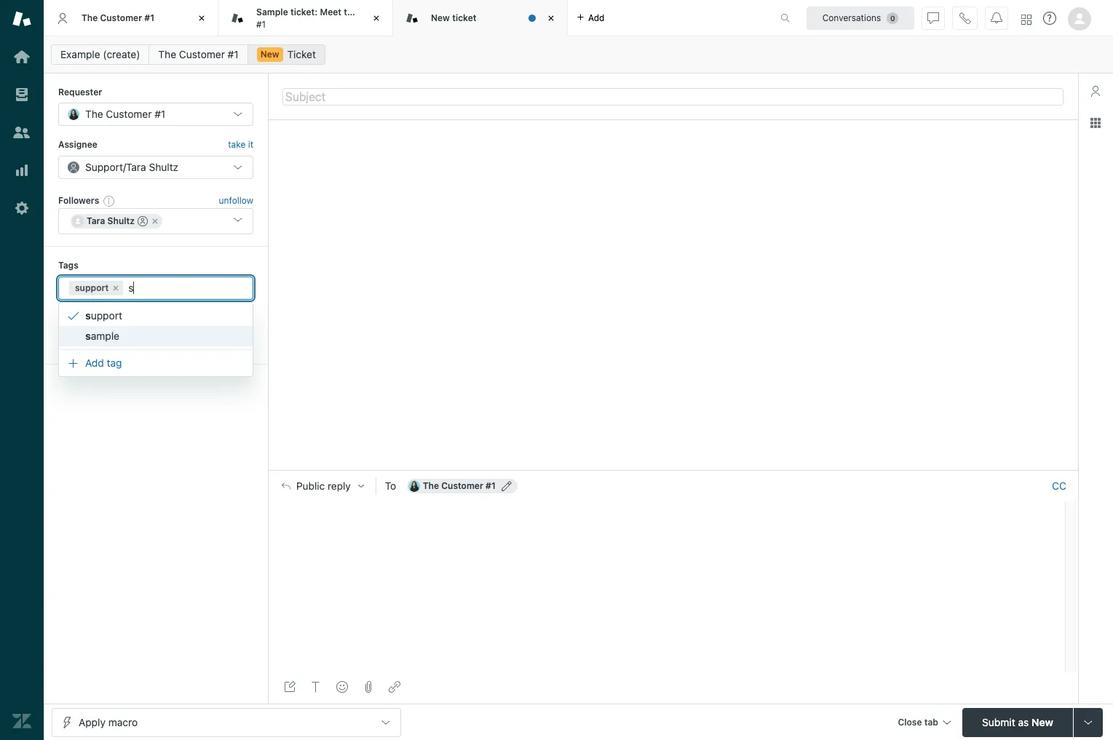 Task type: describe. For each thing, give the bounding box(es) containing it.
user is an agent image
[[138, 216, 148, 227]]

button displays agent's chat status as invisible. image
[[928, 12, 940, 24]]

#1 inside tab
[[144, 12, 155, 23]]

reply
[[328, 481, 351, 493]]

zendesk image
[[12, 712, 31, 731]]

unfollow
[[219, 195, 253, 206]]

tags
[[58, 260, 78, 271]]

new ticket tab
[[393, 0, 568, 36]]

tab
[[925, 717, 939, 728]]

info on adding followers image
[[104, 195, 115, 207]]

tab containing sample ticket: meet the ticket
[[219, 0, 393, 36]]

apply macro
[[79, 716, 138, 729]]

tara inside assignee element
[[126, 161, 146, 173]]

- button for type
[[58, 329, 149, 353]]

add
[[85, 357, 104, 369]]

Tags field
[[126, 281, 240, 295]]

- for priority
[[173, 334, 177, 347]]

take it
[[228, 139, 253, 150]]

requester
[[58, 87, 102, 98]]

customer inside tab
[[100, 12, 142, 23]]

as
[[1019, 716, 1029, 729]]

close tab button
[[892, 708, 957, 740]]

it
[[248, 139, 253, 150]]

requester element
[[58, 103, 253, 126]]

(create)
[[103, 48, 140, 60]]

cc button
[[1053, 480, 1067, 493]]

take
[[228, 139, 246, 150]]

close
[[898, 717, 923, 728]]

ticket:
[[291, 7, 318, 18]]

add attachment image
[[363, 682, 374, 693]]

add link (cmd k) image
[[389, 682, 401, 693]]

add
[[589, 12, 605, 23]]

new for new ticket
[[431, 12, 450, 23]]

unfollow button
[[219, 194, 253, 208]]

tara shultz option
[[71, 214, 162, 229]]

tara shultz
[[87, 216, 135, 227]]

close image inside the customer #1 tab
[[194, 11, 209, 25]]

customer context image
[[1090, 85, 1102, 97]]

tabs tab list
[[44, 0, 766, 36]]

sample ticket: meet the ticket #1
[[256, 7, 385, 29]]

s upport
[[85, 310, 122, 322]]

submit as new
[[983, 716, 1054, 729]]

ticket
[[287, 48, 316, 60]]

#1 inside secondary element
[[228, 48, 239, 60]]

apps image
[[1090, 117, 1102, 129]]

#1 left edit user icon
[[486, 481, 496, 492]]

main element
[[0, 0, 44, 741]]

cc
[[1053, 480, 1067, 493]]

new for new
[[261, 49, 279, 60]]

apply
[[79, 716, 106, 729]]

assignee element
[[58, 156, 253, 179]]

edit user image
[[502, 482, 512, 492]]

#1 inside sample ticket: meet the ticket #1
[[256, 19, 266, 29]]

s for upport
[[85, 310, 91, 322]]

the customer #1 tab
[[44, 0, 219, 36]]

reporting image
[[12, 161, 31, 180]]

ticket inside sample ticket: meet the ticket #1
[[360, 7, 385, 18]]

admin image
[[12, 199, 31, 218]]

secondary element
[[44, 40, 1114, 69]]

sample
[[256, 7, 288, 18]]

shultz inside assignee element
[[149, 161, 179, 173]]

the customer #1 inside secondary element
[[158, 48, 239, 60]]

add tag
[[85, 357, 122, 369]]

zendesk support image
[[12, 9, 31, 28]]

example (create) button
[[51, 44, 150, 65]]

assignee
[[58, 139, 97, 150]]

the right customer@example.com "image"
[[423, 481, 439, 492]]



Task type: locate. For each thing, give the bounding box(es) containing it.
the inside tab
[[82, 12, 98, 23]]

2 - button from the left
[[163, 329, 253, 353]]

get started image
[[12, 47, 31, 66]]

the inside requester element
[[85, 108, 103, 120]]

the customer #1
[[82, 12, 155, 23], [158, 48, 239, 60], [85, 108, 166, 120], [423, 481, 496, 492]]

shultz
[[149, 161, 179, 173], [107, 216, 135, 227]]

0 horizontal spatial shultz
[[107, 216, 135, 227]]

1 horizontal spatial close image
[[544, 11, 559, 25]]

1 vertical spatial remove image
[[112, 284, 120, 292]]

0 horizontal spatial -
[[68, 334, 72, 347]]

remove image
[[151, 217, 160, 226], [112, 284, 120, 292]]

- button down the "priority"
[[163, 329, 253, 353]]

#1 inside requester element
[[155, 108, 166, 120]]

remove image right support on the top left of the page
[[112, 284, 120, 292]]

the down the requester
[[85, 108, 103, 120]]

the inside secondary element
[[158, 48, 176, 60]]

- for type
[[68, 334, 72, 347]]

submit
[[983, 716, 1016, 729]]

1 vertical spatial tara
[[87, 216, 105, 227]]

shultz left user is an agent icon
[[107, 216, 135, 227]]

Public reply composer text field
[[275, 502, 1061, 533]]

0 vertical spatial tara
[[126, 161, 146, 173]]

new right as
[[1032, 716, 1054, 729]]

new right close icon
[[431, 12, 450, 23]]

-
[[68, 334, 72, 347], [173, 334, 177, 347]]

2 horizontal spatial new
[[1032, 716, 1054, 729]]

support / tara shultz
[[85, 161, 179, 173]]

shultz right /
[[149, 161, 179, 173]]

s ample
[[85, 330, 119, 342]]

0 horizontal spatial tara
[[87, 216, 105, 227]]

close image
[[194, 11, 209, 25], [544, 11, 559, 25]]

the customer #1 inside requester element
[[85, 108, 166, 120]]

displays possible ticket submission types image
[[1083, 717, 1095, 729]]

draft mode image
[[284, 682, 296, 693]]

0 horizontal spatial new
[[261, 49, 279, 60]]

0 vertical spatial remove image
[[151, 217, 160, 226]]

followers
[[58, 195, 99, 206]]

1 - from the left
[[68, 334, 72, 347]]

2 s from the top
[[85, 330, 91, 342]]

0 vertical spatial s
[[85, 310, 91, 322]]

- button up add tag
[[58, 329, 149, 353]]

1 vertical spatial shultz
[[107, 216, 135, 227]]

the
[[344, 7, 358, 18]]

get help image
[[1044, 12, 1057, 25]]

notifications image
[[991, 12, 1003, 24]]

customer inside requester element
[[106, 108, 152, 120]]

1 - button from the left
[[58, 329, 149, 353]]

conversations
[[823, 12, 882, 23]]

close tab
[[898, 717, 939, 728]]

ticket
[[360, 7, 385, 18], [452, 12, 477, 23]]

example (create)
[[60, 48, 140, 60]]

add tag option
[[59, 353, 253, 374]]

2 - from the left
[[173, 334, 177, 347]]

the right (create)
[[158, 48, 176, 60]]

2 vertical spatial new
[[1032, 716, 1054, 729]]

new inside tab
[[431, 12, 450, 23]]

0 horizontal spatial ticket
[[360, 7, 385, 18]]

customers image
[[12, 123, 31, 142]]

- down type
[[68, 334, 72, 347]]

tara
[[126, 161, 146, 173], [87, 216, 105, 227]]

0 vertical spatial shultz
[[149, 161, 179, 173]]

Subject field
[[283, 88, 1064, 105]]

example
[[60, 48, 100, 60]]

meet
[[320, 7, 342, 18]]

tarashultz49@gmail.com image
[[72, 216, 84, 227]]

ample
[[91, 330, 119, 342]]

s right type
[[85, 310, 91, 322]]

format text image
[[310, 682, 322, 693]]

tab
[[219, 0, 393, 36]]

1 s from the top
[[85, 310, 91, 322]]

new ticket
[[431, 12, 477, 23]]

s
[[85, 310, 91, 322], [85, 330, 91, 342]]

1 vertical spatial new
[[261, 49, 279, 60]]

1 horizontal spatial remove image
[[151, 217, 160, 226]]

public
[[296, 481, 325, 493]]

- down the "priority"
[[173, 334, 177, 347]]

minimize composer image
[[668, 465, 679, 476]]

1 horizontal spatial -
[[173, 334, 177, 347]]

#1 left the ticket
[[228, 48, 239, 60]]

add button
[[568, 0, 614, 36]]

tags list box
[[58, 302, 253, 377]]

macro
[[108, 716, 138, 729]]

1 horizontal spatial new
[[431, 12, 450, 23]]

customer inside secondary element
[[179, 48, 225, 60]]

#1 down sample
[[256, 19, 266, 29]]

0 horizontal spatial remove image
[[112, 284, 120, 292]]

option inside tags list box
[[59, 306, 253, 326]]

the up example
[[82, 12, 98, 23]]

new
[[431, 12, 450, 23], [261, 49, 279, 60], [1032, 716, 1054, 729]]

s for ample
[[85, 330, 91, 342]]

1 vertical spatial s
[[85, 330, 91, 342]]

insert emojis image
[[337, 682, 348, 693]]

type
[[58, 313, 79, 324]]

tara inside option
[[87, 216, 105, 227]]

support
[[85, 161, 123, 173]]

remove image right user is an agent icon
[[151, 217, 160, 226]]

0 horizontal spatial close image
[[194, 11, 209, 25]]

customer@example.com image
[[408, 481, 420, 493]]

the customer #1 inside tab
[[82, 12, 155, 23]]

1 horizontal spatial tara
[[126, 161, 146, 173]]

public reply
[[296, 481, 351, 493]]

shultz inside option
[[107, 216, 135, 227]]

/
[[123, 161, 126, 173]]

public reply button
[[269, 471, 376, 502]]

1 close image from the left
[[194, 11, 209, 25]]

#1
[[144, 12, 155, 23], [256, 19, 266, 29], [228, 48, 239, 60], [155, 108, 166, 120], [486, 481, 496, 492]]

close image left add dropdown button
[[544, 11, 559, 25]]

followers element
[[58, 208, 253, 235]]

customer
[[100, 12, 142, 23], [179, 48, 225, 60], [106, 108, 152, 120], [442, 481, 484, 492]]

new inside secondary element
[[261, 49, 279, 60]]

close image
[[369, 11, 384, 25]]

new left the ticket
[[261, 49, 279, 60]]

#1 up the customer #1 link
[[144, 12, 155, 23]]

s down s upport at the left of page
[[85, 330, 91, 342]]

conversations button
[[807, 6, 915, 29]]

- button for priority
[[163, 329, 253, 353]]

close image up the customer #1 link
[[194, 11, 209, 25]]

option
[[59, 306, 253, 326]]

0 vertical spatial new
[[431, 12, 450, 23]]

tara right support
[[126, 161, 146, 173]]

- button
[[58, 329, 149, 353], [163, 329, 253, 353]]

zendesk products image
[[1022, 14, 1032, 24]]

support
[[75, 282, 109, 293]]

views image
[[12, 85, 31, 104]]

#1 up assignee element
[[155, 108, 166, 120]]

option containing s
[[59, 306, 253, 326]]

upport
[[91, 310, 122, 322]]

2 close image from the left
[[544, 11, 559, 25]]

the customer #1 link
[[149, 44, 248, 65]]

tara right tarashultz49@gmail.com icon
[[87, 216, 105, 227]]

0 horizontal spatial - button
[[58, 329, 149, 353]]

take it button
[[228, 138, 253, 153]]

priority
[[163, 313, 195, 324]]

the
[[82, 12, 98, 23], [158, 48, 176, 60], [85, 108, 103, 120], [423, 481, 439, 492]]

1 horizontal spatial shultz
[[149, 161, 179, 173]]

1 horizontal spatial - button
[[163, 329, 253, 353]]

close image inside new ticket tab
[[544, 11, 559, 25]]

1 horizontal spatial ticket
[[452, 12, 477, 23]]

to
[[385, 480, 396, 493]]

tag
[[107, 357, 122, 369]]



Task type: vqa. For each thing, say whether or not it's contained in the screenshot.
Ticket statuses
no



